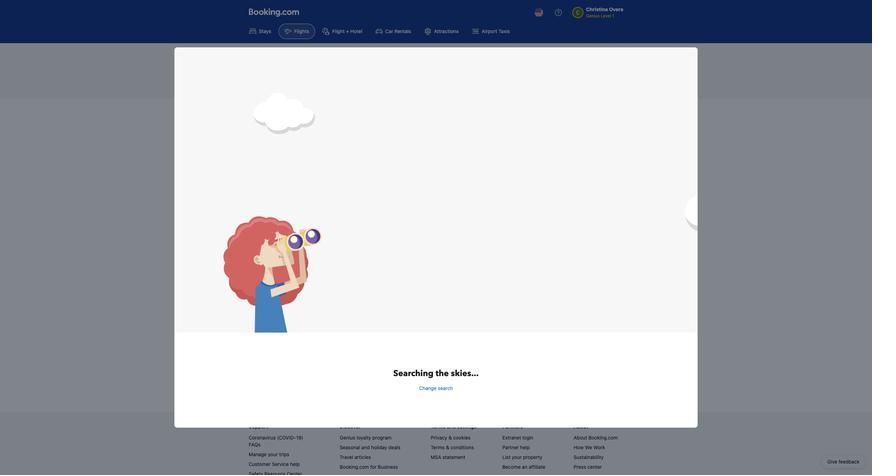 Task type: locate. For each thing, give the bounding box(es) containing it.
booking.com
[[589, 435, 618, 441], [340, 464, 369, 470]]

0 horizontal spatial and
[[362, 445, 370, 450]]

give feedback button
[[822, 456, 866, 468]]

flight + hotel
[[332, 28, 362, 34]]

terms & conditions link
[[431, 445, 474, 450]]

feedback
[[839, 459, 860, 465]]

terms & conditions
[[431, 445, 474, 450]]

holiday
[[371, 445, 387, 450]]

about for about booking.com
[[574, 435, 588, 441]]

manage your trips link
[[249, 451, 290, 457]]

an
[[522, 464, 528, 470]]

2 terms from the top
[[431, 445, 445, 450]]

give
[[828, 459, 838, 465]]

1 horizontal spatial and
[[447, 424, 456, 430]]

about up about booking.com link at the right bottom of page
[[574, 424, 589, 430]]

1 vertical spatial terms
[[431, 445, 445, 450]]

your down partner help link
[[512, 454, 522, 460]]

become
[[503, 464, 521, 470]]

0 horizontal spatial your
[[268, 451, 278, 457]]

travel
[[340, 454, 353, 460]]

your up customer service help
[[268, 451, 278, 457]]

stays link
[[243, 24, 277, 39]]

1 vertical spatial about
[[574, 435, 588, 441]]

0 vertical spatial booking.com
[[589, 435, 618, 441]]

about
[[574, 424, 589, 430], [574, 435, 588, 441]]

terms down privacy
[[431, 445, 445, 450]]

& up msa statement
[[446, 445, 450, 450]]

1 vertical spatial and
[[362, 445, 370, 450]]

and for holiday
[[362, 445, 370, 450]]

your for trips
[[268, 451, 278, 457]]

partner help link
[[503, 445, 530, 450]]

coronavirus (covid-19) faqs link
[[249, 435, 303, 448]]

articles
[[355, 454, 371, 460]]

2 about from the top
[[574, 435, 588, 441]]

and down the genius loyalty program
[[362, 445, 370, 450]]

partners
[[503, 424, 523, 430]]

support
[[249, 424, 268, 430]]

become an affiliate link
[[503, 464, 546, 470]]

msa statement link
[[431, 454, 466, 460]]

faqs
[[249, 442, 261, 448]]

center
[[588, 464, 602, 470]]

1 terms from the top
[[431, 424, 446, 430]]

0 horizontal spatial help
[[290, 461, 300, 467]]

0 vertical spatial about
[[574, 424, 589, 430]]

+
[[346, 28, 349, 34]]

how we work
[[574, 445, 606, 450]]

seasonal and holiday deals
[[340, 445, 401, 450]]

1 vertical spatial help
[[290, 461, 300, 467]]

about for about
[[574, 424, 589, 430]]

& up terms & conditions "link"
[[449, 435, 452, 441]]

0 vertical spatial and
[[447, 424, 456, 430]]

statement
[[443, 454, 466, 460]]

help
[[520, 445, 530, 450], [290, 461, 300, 467]]

1 about from the top
[[574, 424, 589, 430]]

taxis
[[499, 28, 510, 34]]

and for settings
[[447, 424, 456, 430]]

travel articles
[[340, 454, 371, 460]]

1 vertical spatial &
[[446, 445, 450, 450]]

booking.com logo image
[[249, 8, 299, 17], [249, 8, 299, 17]]

and up 'privacy & cookies' link
[[447, 424, 456, 430]]

loyalty
[[357, 435, 371, 441]]

your for property
[[512, 454, 522, 460]]

1 vertical spatial booking.com
[[340, 464, 369, 470]]

1 horizontal spatial help
[[520, 445, 530, 450]]

manage
[[249, 451, 267, 457]]

msa statement
[[431, 454, 466, 460]]

&
[[449, 435, 452, 441], [446, 445, 450, 450]]

work
[[594, 445, 606, 450]]

change search
[[419, 385, 453, 391]]

affiliate
[[529, 464, 546, 470]]

booking.com down travel articles link
[[340, 464, 369, 470]]

change search button
[[419, 385, 453, 392]]

about booking.com link
[[574, 435, 618, 441]]

skies...
[[451, 368, 479, 379]]

0 vertical spatial &
[[449, 435, 452, 441]]

stays
[[259, 28, 271, 34]]

booking.com up work
[[589, 435, 618, 441]]

about booking.com
[[574, 435, 618, 441]]

your
[[268, 451, 278, 457], [512, 454, 522, 460]]

0 vertical spatial terms
[[431, 424, 446, 430]]

and
[[447, 424, 456, 430], [362, 445, 370, 450]]

coronavirus
[[249, 435, 276, 441]]

press center link
[[574, 464, 602, 470]]

about up how
[[574, 435, 588, 441]]

attractions
[[434, 28, 459, 34]]

help right service
[[290, 461, 300, 467]]

deals
[[389, 445, 401, 450]]

search
[[438, 385, 453, 391]]

cookies
[[453, 435, 471, 441]]

car rentals link
[[370, 24, 417, 39]]

privacy
[[431, 435, 447, 441]]

help up list your property link
[[520, 445, 530, 450]]

1 horizontal spatial your
[[512, 454, 522, 460]]

customer service help link
[[249, 461, 300, 467]]

terms up privacy
[[431, 424, 446, 430]]

0 horizontal spatial booking.com
[[340, 464, 369, 470]]



Task type: vqa. For each thing, say whether or not it's contained in the screenshot.
Help to the top
yes



Task type: describe. For each thing, give the bounding box(es) containing it.
give feedback
[[828, 459, 860, 465]]

login
[[523, 435, 534, 441]]

airport taxis link
[[466, 24, 516, 39]]

car rentals
[[385, 28, 411, 34]]

terms for terms and settings
[[431, 424, 446, 430]]

property
[[523, 454, 543, 460]]

partner
[[503, 445, 519, 450]]

extranet login link
[[503, 435, 534, 441]]

genius loyalty program
[[340, 435, 392, 441]]

trips
[[279, 451, 290, 457]]

1 horizontal spatial booking.com
[[589, 435, 618, 441]]

extranet
[[503, 435, 521, 441]]

business
[[378, 464, 398, 470]]

19)
[[296, 435, 303, 441]]

change
[[419, 385, 437, 391]]

(covid-
[[277, 435, 296, 441]]

seasonal
[[340, 445, 360, 450]]

car
[[385, 28, 393, 34]]

flights
[[294, 28, 309, 34]]

hotel
[[351, 28, 362, 34]]

terms for terms & conditions
[[431, 445, 445, 450]]

partner help
[[503, 445, 530, 450]]

terms and settings
[[431, 424, 477, 430]]

sustainability link
[[574, 454, 604, 460]]

how
[[574, 445, 584, 450]]

attractions link
[[419, 24, 465, 39]]

press center
[[574, 464, 602, 470]]

privacy & cookies link
[[431, 435, 471, 441]]

for
[[371, 464, 377, 470]]

list your property
[[503, 454, 543, 460]]

extranet login
[[503, 435, 534, 441]]

customer
[[249, 461, 271, 467]]

& for privacy
[[449, 435, 452, 441]]

the
[[436, 368, 449, 379]]

list
[[503, 454, 511, 460]]

travel articles link
[[340, 454, 371, 460]]

discover
[[340, 424, 361, 430]]

customer service help
[[249, 461, 300, 467]]

searching
[[394, 368, 434, 379]]

airport taxis
[[482, 28, 510, 34]]

sustainability
[[574, 454, 604, 460]]

list your property link
[[503, 454, 543, 460]]

genius
[[340, 435, 356, 441]]

flights link
[[279, 24, 315, 39]]

airport
[[482, 28, 498, 34]]

service
[[272, 461, 289, 467]]

privacy & cookies
[[431, 435, 471, 441]]

manage your trips
[[249, 451, 290, 457]]

genius loyalty program link
[[340, 435, 392, 441]]

we
[[585, 445, 593, 450]]

conditions
[[451, 445, 474, 450]]

searching the skies...
[[394, 368, 479, 379]]

0 vertical spatial help
[[520, 445, 530, 450]]

press
[[574, 464, 587, 470]]

booking.com for business
[[340, 464, 398, 470]]

coronavirus (covid-19) faqs
[[249, 435, 303, 448]]

how we work link
[[574, 445, 606, 450]]

settings
[[457, 424, 477, 430]]

become an affiliate
[[503, 464, 546, 470]]

seasonal and holiday deals link
[[340, 445, 401, 450]]

flight + hotel link
[[317, 24, 368, 39]]

program
[[373, 435, 392, 441]]

& for terms
[[446, 445, 450, 450]]

flight
[[332, 28, 345, 34]]

rentals
[[395, 28, 411, 34]]

msa
[[431, 454, 442, 460]]

booking.com for business link
[[340, 464, 398, 470]]



